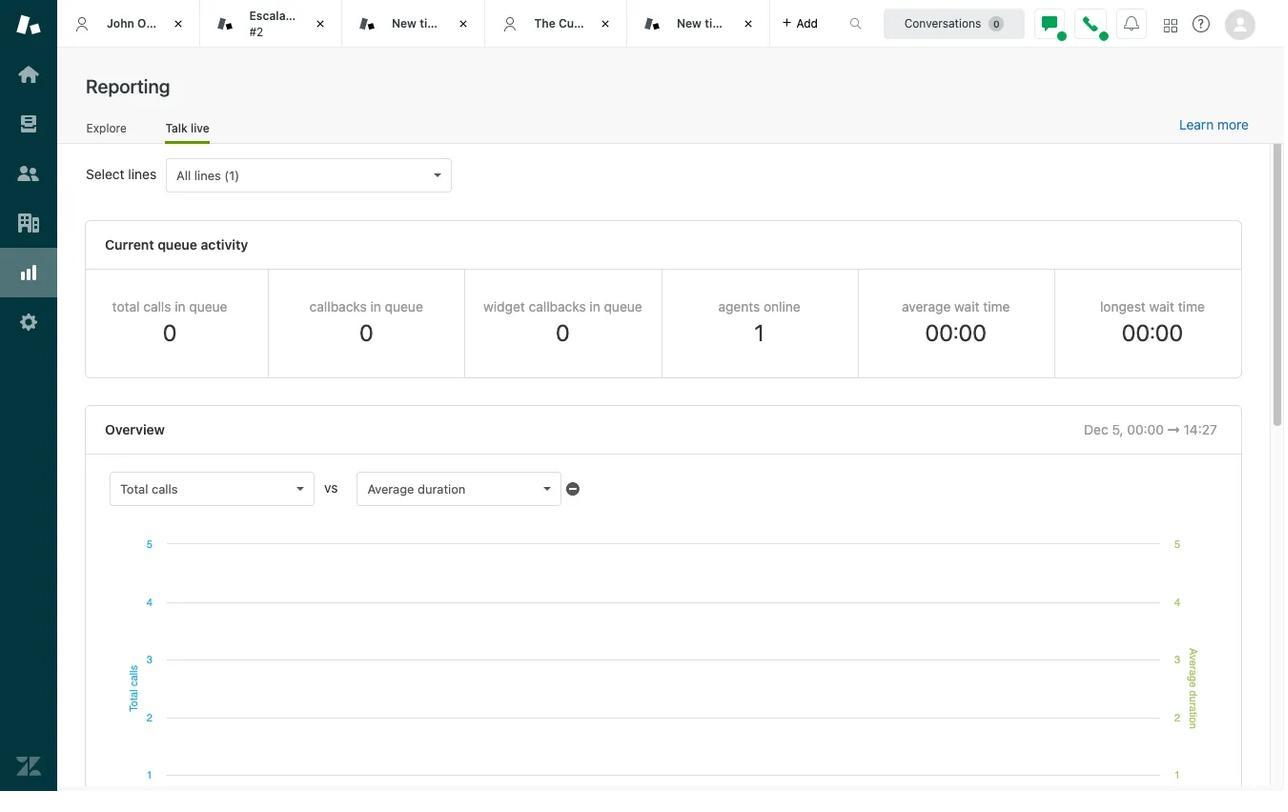 Task type: vqa. For each thing, say whether or not it's contained in the screenshot.
Idle timeout "link" on the left of the page
no



Task type: describe. For each thing, give the bounding box(es) containing it.
2 new ticket from the left
[[677, 16, 737, 30]]

new for first new ticket tab from left
[[392, 16, 417, 30]]

talk live link
[[165, 121, 210, 144]]

escalate issue #2
[[249, 9, 330, 39]]

close image for the customer
[[596, 14, 615, 33]]

customers image
[[16, 161, 41, 186]]

john ogn
[[107, 16, 161, 30]]

admin image
[[16, 310, 41, 335]]

zendesk image
[[16, 755, 41, 779]]

close image for new ticket
[[454, 14, 473, 33]]

organizations image
[[16, 211, 41, 236]]

zendesk support image
[[16, 12, 41, 37]]

explore
[[86, 121, 127, 135]]

new for 1st new ticket tab from right
[[677, 16, 702, 30]]

more
[[1218, 116, 1250, 133]]

talk live
[[165, 121, 210, 135]]

#2
[[249, 24, 264, 39]]

customer
[[559, 16, 614, 30]]

tabs tab list
[[57, 0, 830, 48]]

zendesk products image
[[1165, 19, 1178, 32]]

conversations
[[905, 16, 982, 30]]

issue
[[300, 9, 330, 23]]

explore link
[[86, 121, 127, 141]]

1 ticket from the left
[[420, 16, 452, 30]]

2 new ticket tab from the left
[[628, 0, 770, 48]]

close image inside tab
[[311, 14, 330, 33]]

2 ticket from the left
[[705, 16, 737, 30]]

live
[[191, 121, 210, 135]]

button displays agent's chat status as online. image
[[1043, 16, 1058, 31]]



Task type: locate. For each thing, give the bounding box(es) containing it.
the customer tab
[[485, 0, 628, 48]]

talk
[[165, 121, 188, 135]]

close image inside new ticket tab
[[739, 14, 758, 33]]

close image right the
[[596, 14, 615, 33]]

get help image
[[1193, 15, 1210, 32]]

learn more link
[[1180, 116, 1250, 134]]

the
[[535, 16, 556, 30]]

close image inside john ogn tab
[[168, 14, 187, 33]]

1 new from the left
[[392, 16, 417, 30]]

2 new from the left
[[677, 16, 702, 30]]

close image inside new ticket tab
[[454, 14, 473, 33]]

close image right ogn
[[168, 14, 187, 33]]

ticket
[[420, 16, 452, 30], [705, 16, 737, 30]]

ogn
[[137, 16, 161, 30]]

get started image
[[16, 62, 41, 87]]

new
[[392, 16, 417, 30], [677, 16, 702, 30]]

close image for new ticket
[[739, 14, 758, 33]]

1 horizontal spatial close image
[[596, 14, 615, 33]]

add
[[797, 16, 818, 30]]

tab containing escalate issue
[[200, 0, 342, 48]]

1 close image from the left
[[454, 14, 473, 33]]

john ogn tab
[[57, 0, 200, 48]]

close image inside the customer tab
[[596, 14, 615, 33]]

close image
[[168, 14, 187, 33], [311, 14, 330, 33], [739, 14, 758, 33]]

reporting
[[86, 75, 170, 97]]

close image left the
[[454, 14, 473, 33]]

0 horizontal spatial close image
[[454, 14, 473, 33]]

3 close image from the left
[[739, 14, 758, 33]]

escalate
[[249, 9, 297, 23]]

1 close image from the left
[[168, 14, 187, 33]]

1 horizontal spatial ticket
[[705, 16, 737, 30]]

the customer
[[535, 16, 614, 30]]

2 close image from the left
[[311, 14, 330, 33]]

1 horizontal spatial new ticket
[[677, 16, 737, 30]]

john
[[107, 16, 134, 30]]

1 horizontal spatial close image
[[311, 14, 330, 33]]

0 horizontal spatial new
[[392, 16, 417, 30]]

views image
[[16, 112, 41, 136]]

2 close image from the left
[[596, 14, 615, 33]]

main element
[[0, 0, 57, 792]]

conversations button
[[884, 8, 1025, 39]]

new ticket
[[392, 16, 452, 30], [677, 16, 737, 30]]

1 horizontal spatial new ticket tab
[[628, 0, 770, 48]]

1 horizontal spatial new
[[677, 16, 702, 30]]

learn
[[1180, 116, 1215, 133]]

0 horizontal spatial close image
[[168, 14, 187, 33]]

learn more
[[1180, 116, 1250, 133]]

0 horizontal spatial ticket
[[420, 16, 452, 30]]

new ticket tab
[[342, 0, 485, 48], [628, 0, 770, 48]]

0 horizontal spatial new ticket
[[392, 16, 452, 30]]

close image for john ogn
[[168, 14, 187, 33]]

close image
[[454, 14, 473, 33], [596, 14, 615, 33]]

1 new ticket from the left
[[392, 16, 452, 30]]

2 horizontal spatial close image
[[739, 14, 758, 33]]

close image left add popup button
[[739, 14, 758, 33]]

add button
[[770, 0, 830, 47]]

tab
[[200, 0, 342, 48]]

1 new ticket tab from the left
[[342, 0, 485, 48]]

0 horizontal spatial new ticket tab
[[342, 0, 485, 48]]

close image right escalate
[[311, 14, 330, 33]]

reporting image
[[16, 260, 41, 285]]

notifications image
[[1125, 16, 1140, 31]]



